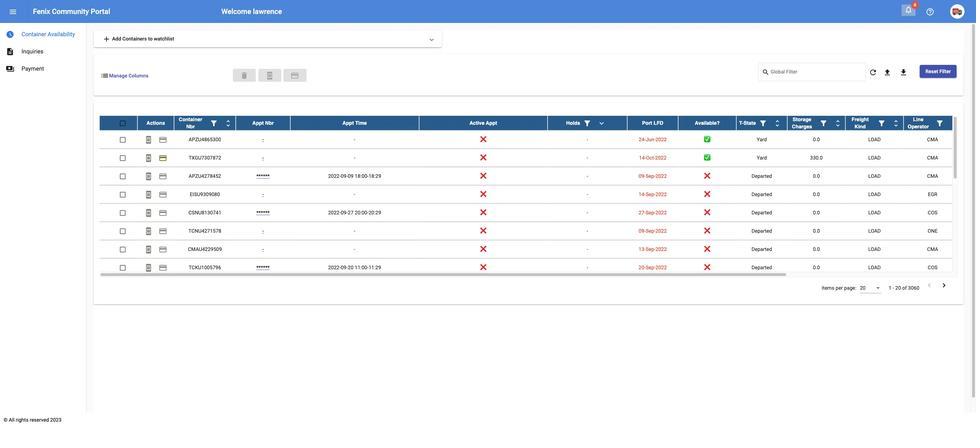 Task type: locate. For each thing, give the bounding box(es) containing it.
container up apzu4865300
[[179, 117, 202, 122]]

2 appt from the left
[[343, 120, 354, 126]]

6 load from the top
[[869, 228, 881, 234]]

1 row from the top
[[99, 116, 962, 131]]

unfold_more for storage charges
[[834, 119, 843, 128]]

no color image containing navigate_next
[[940, 281, 949, 290]]

2 unfold_more button from the left
[[771, 116, 785, 130]]

2 load from the top
[[869, 155, 881, 161]]

0 horizontal spatial nbr
[[186, 124, 195, 130]]

file_download button
[[897, 65, 911, 79]]

2 filter_alt button from the left
[[580, 116, 595, 130]]

watch_later
[[6, 30, 14, 39]]

nbr inside column header
[[265, 120, 274, 126]]

manage
[[109, 73, 127, 79]]

2022 right 20-
[[656, 265, 667, 271]]

unfold_more for freight kind
[[892, 119, 901, 128]]

20 left 11:00-
[[348, 265, 354, 271]]

filter_alt right line operator
[[936, 119, 945, 128]]

3 column header from the left
[[737, 116, 788, 130]]

4 unfold_more from the left
[[892, 119, 901, 128]]

yard
[[757, 137, 767, 143], [757, 155, 767, 161]]

4 filter_alt from the left
[[820, 119, 828, 128]]

file_upload
[[883, 68, 892, 77]]

******
[[256, 173, 270, 179], [256, 210, 270, 216], [256, 265, 270, 271]]

book_online button for apzu4278452
[[141, 169, 156, 183]]

container for nbr
[[179, 117, 202, 122]]

- link for txgu7307872
[[262, 155, 264, 161]]

filter_alt button for freight kind
[[875, 116, 889, 130]]

2 vertical spatial 2022-
[[328, 265, 341, 271]]

2 ✅ from the top
[[704, 155, 711, 161]]

2 ****** link from the top
[[256, 210, 270, 216]]

actions column header
[[138, 116, 174, 130]]

filter_alt
[[210, 119, 218, 128], [583, 119, 592, 128], [759, 119, 768, 128], [820, 119, 828, 128], [878, 119, 886, 128], [936, 119, 945, 128]]

14- up 27-
[[639, 192, 646, 197]]

3 ****** link from the top
[[256, 265, 270, 271]]

5 unfold_more from the left
[[950, 119, 959, 128]]

filter_alt for storage charges
[[820, 119, 828, 128]]

1 column header from the left
[[174, 116, 236, 130]]

1 departed from the top
[[752, 173, 772, 179]]

2 yard from the top
[[757, 155, 767, 161]]

load for tcnu4271578
[[869, 228, 881, 234]]

✅
[[704, 137, 711, 143], [704, 155, 711, 161]]

unfold_more for container nbr
[[224, 119, 233, 128]]

egr
[[928, 192, 938, 197]]

1 vertical spatial cos
[[928, 265, 938, 271]]

- link for tcnu4271578
[[262, 228, 264, 234]]

-
[[262, 137, 264, 143], [354, 137, 355, 143], [587, 137, 588, 143], [262, 155, 264, 161], [354, 155, 355, 161], [587, 155, 588, 161], [587, 173, 588, 179], [262, 192, 264, 197], [354, 192, 355, 197], [587, 192, 588, 197], [587, 210, 588, 216], [262, 228, 264, 234], [354, 228, 355, 234], [587, 228, 588, 234], [262, 247, 264, 252], [354, 247, 355, 252], [587, 247, 588, 252], [587, 265, 588, 271], [893, 285, 895, 291]]

3 load from the top
[[869, 173, 881, 179]]

appt inside column header
[[343, 120, 354, 126]]

book_online for cmau4229509
[[144, 246, 153, 254]]

7 load from the top
[[869, 247, 881, 252]]

cos up 'one'
[[928, 210, 938, 216]]

1 filter_alt from the left
[[210, 119, 218, 128]]

5 - link from the top
[[262, 247, 264, 252]]

cma for 24-jun-2022
[[928, 137, 939, 143]]

2022 down lfd
[[656, 137, 667, 143]]

20 right 'page:' at the right of the page
[[860, 285, 866, 291]]

1 vertical spatial 2022-
[[328, 210, 341, 216]]

8 load from the top
[[869, 265, 881, 271]]

no color image containing description
[[6, 47, 14, 56]]

container
[[22, 31, 46, 38], [179, 117, 202, 122]]

0.0 for eisu9309080
[[813, 192, 820, 197]]

container up the inquiries
[[22, 31, 46, 38]]

appt for appt time
[[343, 120, 354, 126]]

1 horizontal spatial nbr
[[265, 120, 274, 126]]

no color image
[[9, 8, 17, 16], [926, 8, 935, 16], [6, 30, 14, 39], [102, 35, 111, 44], [762, 68, 771, 77], [869, 68, 878, 77], [883, 68, 892, 77], [265, 71, 274, 80], [291, 71, 300, 80], [210, 119, 218, 128], [598, 119, 606, 128], [759, 119, 768, 128], [834, 119, 843, 128], [878, 119, 886, 128], [892, 119, 901, 128], [936, 119, 945, 128], [950, 119, 959, 128], [159, 136, 167, 144], [159, 154, 167, 163], [144, 191, 153, 199], [159, 191, 167, 199], [144, 209, 153, 218], [144, 227, 153, 236], [159, 227, 167, 236], [159, 246, 167, 254], [144, 264, 153, 273], [159, 264, 167, 273], [926, 281, 934, 290], [940, 281, 949, 290]]

8 row from the top
[[99, 241, 962, 259]]

filter_alt button right freight kind on the top right
[[875, 116, 889, 130]]

payment button
[[284, 69, 307, 82], [156, 132, 170, 147], [156, 151, 170, 165], [156, 169, 170, 183], [156, 187, 170, 202], [156, 206, 170, 220], [156, 224, 170, 238], [156, 242, 170, 257], [156, 261, 170, 275]]

3060
[[908, 285, 920, 291]]

14-sep-2022
[[639, 192, 667, 197]]

****** link
[[256, 173, 270, 179], [256, 210, 270, 216], [256, 265, 270, 271]]

book_online button
[[258, 69, 281, 82], [141, 132, 156, 147], [141, 151, 156, 165], [141, 169, 156, 183], [141, 187, 156, 202], [141, 206, 156, 220], [141, 224, 156, 238], [141, 242, 156, 257], [141, 261, 156, 275]]

1 appt from the left
[[252, 120, 264, 126]]

2 departed from the top
[[752, 192, 772, 197]]

****** link for csnu8130741
[[256, 210, 270, 216]]

1 vertical spatial ******
[[256, 210, 270, 216]]

6 filter_alt from the left
[[936, 119, 945, 128]]

freight
[[852, 117, 869, 122]]

keyboard_arrow_down
[[598, 119, 606, 128]]

0.0 for csnu8130741
[[813, 210, 820, 216]]

tcnu4271578
[[189, 228, 221, 234]]

1 horizontal spatial container
[[179, 117, 202, 122]]

1 filter_alt button from the left
[[207, 116, 221, 130]]

1 unfold_more from the left
[[224, 119, 233, 128]]

0 vertical spatial 14-
[[639, 155, 646, 161]]

book_online
[[265, 71, 274, 80], [144, 136, 153, 144], [144, 154, 153, 163], [144, 172, 153, 181], [144, 191, 153, 199], [144, 209, 153, 218], [144, 227, 153, 236], [144, 246, 153, 254], [144, 264, 153, 273]]

file_upload button
[[881, 65, 895, 79]]

1 vertical spatial 14-
[[639, 192, 646, 197]]

0 vertical spatial ✅
[[704, 137, 711, 143]]

09- left 18:00-
[[341, 173, 348, 179]]

5 filter_alt button from the left
[[875, 116, 889, 130]]

09-sep-2022 for one
[[639, 228, 667, 234]]

2022
[[656, 137, 667, 143], [655, 155, 667, 161], [656, 173, 667, 179], [656, 192, 667, 197], [656, 210, 667, 216], [656, 228, 667, 234], [656, 247, 667, 252], [656, 265, 667, 271]]

filter_alt right state at the top
[[759, 119, 768, 128]]

0 vertical spatial container
[[22, 31, 46, 38]]

filter_alt button right line operator
[[933, 116, 947, 130]]

jun-
[[646, 137, 656, 143]]

no color image containing file_download
[[900, 68, 908, 77]]

- link for apzu4865300
[[262, 137, 264, 143]]

t-state filter_alt
[[739, 119, 768, 128]]

no color image inside help_outline popup button
[[926, 8, 935, 16]]

Global Watchlist Filter field
[[771, 70, 862, 76]]

add
[[102, 35, 111, 44]]

27-sep-2022
[[639, 210, 667, 216]]

0 vertical spatial yard
[[757, 137, 767, 143]]

filter_alt button right 't-'
[[756, 116, 771, 130]]

navigation
[[0, 23, 86, 78]]

1 ****** link from the top
[[256, 173, 270, 179]]

no color image inside notifications_none popup button
[[905, 5, 913, 14]]

2022- left 27 at left
[[328, 210, 341, 216]]

sep- up 20-sep-2022
[[646, 247, 656, 252]]

1 ✅ from the top
[[704, 137, 711, 143]]

2022 up "14-sep-2022"
[[656, 173, 667, 179]]

2022 for cmau4229509
[[656, 247, 667, 252]]

09- up "14-sep-2022"
[[639, 173, 646, 179]]

time
[[355, 120, 367, 126]]

2022- left 11:00-
[[328, 265, 341, 271]]

no color image inside menu button
[[9, 8, 17, 16]]

no color image containing payments
[[6, 65, 14, 73]]

1 horizontal spatial 20
[[860, 285, 866, 291]]

1 vertical spatial ****** link
[[256, 210, 270, 216]]

refresh button
[[866, 65, 881, 79]]

active appt column header
[[419, 116, 548, 130]]

no color image containing keyboard_arrow_down
[[598, 119, 606, 128]]

****** for csnu8130741
[[256, 210, 270, 216]]

3 departed from the top
[[752, 210, 772, 216]]

2 09-sep-2022 from the top
[[639, 228, 667, 234]]

5 unfold_more button from the left
[[947, 116, 962, 130]]

2 - link from the top
[[262, 155, 264, 161]]

7 0.0 from the top
[[813, 265, 820, 271]]

t-
[[739, 120, 744, 126]]

payment
[[291, 71, 300, 80], [159, 136, 167, 144], [159, 154, 167, 163], [159, 172, 167, 181], [159, 191, 167, 199], [159, 209, 167, 218], [159, 227, 167, 236], [159, 246, 167, 254], [159, 264, 167, 273]]

1 2022- from the top
[[328, 173, 341, 179]]

payment for tcku1005796
[[159, 264, 167, 273]]

storage
[[793, 117, 812, 122]]

2022- left 09
[[328, 173, 341, 179]]

grid
[[99, 116, 962, 278]]

3 sep- from the top
[[646, 210, 656, 216]]

2 column header from the left
[[548, 116, 628, 130]]

6 sep- from the top
[[646, 265, 656, 271]]

0 horizontal spatial appt
[[252, 120, 264, 126]]

no color image inside file_download button
[[900, 68, 908, 77]]

no color image
[[905, 5, 913, 14], [6, 47, 14, 56], [6, 65, 14, 73], [900, 68, 908, 77], [101, 71, 109, 80], [224, 119, 233, 128], [583, 119, 592, 128], [773, 119, 782, 128], [820, 119, 828, 128], [144, 136, 153, 144], [144, 154, 153, 163], [144, 172, 153, 181], [159, 172, 167, 181], [159, 209, 167, 218], [144, 246, 153, 254]]

cma
[[928, 137, 939, 143], [928, 155, 939, 161], [928, 173, 939, 179], [928, 247, 939, 252]]

lawrence
[[253, 7, 282, 16]]

no color image containing watch_later
[[6, 30, 14, 39]]

1 cos from the top
[[928, 210, 938, 216]]

2022 for eisu9309080
[[656, 192, 667, 197]]

sep- down oct-
[[646, 173, 656, 179]]

09-sep-2022 up 13-sep-2022
[[639, 228, 667, 234]]

filter_alt up apzu4865300
[[210, 119, 218, 128]]

09- up 13-
[[639, 228, 646, 234]]

14- down "24-"
[[639, 155, 646, 161]]

7 row from the top
[[99, 222, 962, 241]]

book_online for tcku1005796
[[144, 264, 153, 273]]

✅ for 14-oct-2022
[[704, 155, 711, 161]]

4 cma from the top
[[928, 247, 939, 252]]

1 yard from the top
[[757, 137, 767, 143]]

2 vertical spatial ****** link
[[256, 265, 270, 271]]

filter_alt button left keyboard_arrow_down
[[580, 116, 595, 130]]

grid containing filter_alt
[[99, 116, 962, 278]]

2 cma from the top
[[928, 155, 939, 161]]

1 vertical spatial yard
[[757, 155, 767, 161]]

2 filter_alt from the left
[[583, 119, 592, 128]]

3 2022- from the top
[[328, 265, 341, 271]]

5 departed from the top
[[752, 247, 772, 252]]

state
[[744, 120, 756, 126]]

3 0.0 from the top
[[813, 192, 820, 197]]

no color image containing refresh
[[869, 68, 878, 77]]

4 load from the top
[[869, 192, 881, 197]]

1 unfold_more button from the left
[[221, 116, 236, 130]]

filter_alt right "holds"
[[583, 119, 592, 128]]

5 load from the top
[[869, 210, 881, 216]]

0.0 for apzu4865300
[[813, 137, 820, 143]]

filter_alt button right storage charges
[[817, 116, 831, 130]]

4 - link from the top
[[262, 228, 264, 234]]

column header
[[174, 116, 236, 130], [548, 116, 628, 130], [737, 116, 788, 130], [788, 116, 846, 130], [846, 116, 904, 130], [904, 116, 962, 130]]

20 for 1
[[896, 285, 901, 291]]

0.0
[[813, 137, 820, 143], [813, 173, 820, 179], [813, 192, 820, 197], [813, 210, 820, 216], [813, 228, 820, 234], [813, 247, 820, 252], [813, 265, 820, 271]]

unfold_more
[[224, 119, 233, 128], [773, 119, 782, 128], [834, 119, 843, 128], [892, 119, 901, 128], [950, 119, 959, 128]]

4 filter_alt button from the left
[[817, 116, 831, 130]]

oct-
[[646, 155, 655, 161]]

no color image containing add
[[102, 35, 111, 44]]

3 filter_alt button from the left
[[756, 116, 771, 130]]

5 column header from the left
[[846, 116, 904, 130]]

4 unfold_more button from the left
[[889, 116, 904, 130]]

1 - link from the top
[[262, 137, 264, 143]]

❌
[[480, 137, 487, 143], [480, 155, 487, 161], [480, 173, 487, 179], [704, 173, 711, 179], [480, 192, 487, 197], [704, 192, 711, 197], [480, 210, 487, 216], [704, 210, 711, 216], [480, 228, 487, 234], [704, 228, 711, 234], [480, 247, 487, 252], [704, 247, 711, 252], [480, 265, 487, 271], [704, 265, 711, 271]]

1 09-sep-2022 from the top
[[639, 173, 667, 179]]

filter_alt button up apzu4865300
[[207, 116, 221, 130]]

****** link for apzu4278452
[[256, 173, 270, 179]]

2 2022- from the top
[[328, 210, 341, 216]]

cos up "navigate_before"
[[928, 265, 938, 271]]

20:29
[[369, 210, 381, 216]]

2 ****** from the top
[[256, 210, 270, 216]]

cos for 20-sep-2022
[[928, 265, 938, 271]]

2 horizontal spatial 20
[[896, 285, 901, 291]]

2 row from the top
[[99, 131, 962, 149]]

0 vertical spatial 2022-
[[328, 173, 341, 179]]

2022 up 27-sep-2022
[[656, 192, 667, 197]]

0 vertical spatial ****** link
[[256, 173, 270, 179]]

book_online button for txgu7307872
[[141, 151, 156, 165]]

20-sep-2022
[[639, 265, 667, 271]]

0.0 for apzu4278452
[[813, 173, 820, 179]]

5 0.0 from the top
[[813, 228, 820, 234]]

holds filter_alt
[[566, 119, 592, 128]]

filter_alt button for line operator
[[933, 116, 947, 130]]

20
[[348, 265, 354, 271], [860, 285, 866, 291], [896, 285, 901, 291]]

2023
[[50, 418, 61, 423]]

to
[[148, 36, 153, 42]]

no color image containing file_upload
[[883, 68, 892, 77]]

sep- up 27-sep-2022
[[646, 192, 656, 197]]

sep- up 13-sep-2022
[[646, 228, 656, 234]]

2 horizontal spatial appt
[[486, 120, 497, 126]]

no color image containing menu
[[9, 8, 17, 16]]

1 cma from the top
[[928, 137, 939, 143]]

4 0.0 from the top
[[813, 210, 820, 216]]

3 unfold_more from the left
[[834, 119, 843, 128]]

0 horizontal spatial 20
[[348, 265, 354, 271]]

3 appt from the left
[[486, 120, 497, 126]]

1 load from the top
[[869, 137, 881, 143]]

3 unfold_more button from the left
[[831, 116, 845, 130]]

appt inside column header
[[252, 120, 264, 126]]

1 vertical spatial container
[[179, 117, 202, 122]]

****** link for tcku1005796
[[256, 265, 270, 271]]

5 sep- from the top
[[646, 247, 656, 252]]

0 vertical spatial ******
[[256, 173, 270, 179]]

payment for eisu9309080
[[159, 191, 167, 199]]

unfold_more button for freight kind
[[889, 116, 904, 130]]

2022 right 13-
[[656, 247, 667, 252]]

filter_alt right storage charges
[[820, 119, 828, 128]]

list manage columns
[[101, 71, 149, 80]]

storage charges
[[792, 117, 812, 130]]

row
[[99, 116, 962, 131], [99, 131, 962, 149], [99, 149, 962, 167], [99, 167, 962, 186], [99, 186, 962, 204], [99, 204, 962, 222], [99, 222, 962, 241], [99, 241, 962, 259], [99, 259, 962, 277]]

cmau4229509
[[188, 247, 222, 252]]

unfold_more button
[[221, 116, 236, 130], [771, 116, 785, 130], [831, 116, 845, 130], [889, 116, 904, 130], [947, 116, 962, 130]]

09-
[[341, 173, 348, 179], [639, 173, 646, 179], [341, 210, 348, 216], [639, 228, 646, 234], [341, 265, 348, 271]]

nbr
[[265, 120, 274, 126], [186, 124, 195, 130]]

6 departed from the top
[[752, 265, 772, 271]]

6 filter_alt button from the left
[[933, 116, 947, 130]]

of
[[903, 285, 907, 291]]

20 left of
[[896, 285, 901, 291]]

add
[[112, 36, 121, 42]]

5 filter_alt from the left
[[878, 119, 886, 128]]

payment for cmau4229509
[[159, 246, 167, 254]]

1 ****** from the top
[[256, 173, 270, 179]]

11:29
[[369, 265, 381, 271]]

port
[[642, 120, 653, 126]]

14-oct-2022
[[639, 155, 667, 161]]

no color image inside navigate_before button
[[926, 281, 934, 290]]

available?
[[695, 120, 720, 126]]

18:00-
[[355, 173, 369, 179]]

unfold_more button for storage charges
[[831, 116, 845, 130]]

09- left 20:00-
[[341, 210, 348, 216]]

2022 down 24-jun-2022 on the right of the page
[[655, 155, 667, 161]]

departed for csnu8130741
[[752, 210, 772, 216]]

sep-
[[646, 173, 656, 179], [646, 192, 656, 197], [646, 210, 656, 216], [646, 228, 656, 234], [646, 247, 656, 252], [646, 265, 656, 271]]

book_online for apzu4278452
[[144, 172, 153, 181]]

port lfd column header
[[628, 116, 679, 130]]

0 horizontal spatial container
[[22, 31, 46, 38]]

departed for tcnu4271578
[[752, 228, 772, 234]]

filter_alt right freight kind on the top right
[[878, 119, 886, 128]]

payment button for apzu4865300
[[156, 132, 170, 147]]

3 ****** from the top
[[256, 265, 270, 271]]

keyboard_arrow_down button
[[595, 116, 609, 130]]

departed for tcku1005796
[[752, 265, 772, 271]]

09- left 11:00-
[[341, 265, 348, 271]]

load for apzu4865300
[[869, 137, 881, 143]]

2 0.0 from the top
[[813, 173, 820, 179]]

1 vertical spatial 09-sep-2022
[[639, 228, 667, 234]]

no color image containing navigate_before
[[926, 281, 934, 290]]

nbr inside container nbr
[[186, 124, 195, 130]]

2 vertical spatial ******
[[256, 265, 270, 271]]

one
[[928, 228, 938, 234]]

3 - link from the top
[[262, 192, 264, 197]]

0 vertical spatial 09-sep-2022
[[639, 173, 667, 179]]

6 row from the top
[[99, 204, 962, 222]]

4 departed from the top
[[752, 228, 772, 234]]

load for txgu7307872
[[869, 155, 881, 161]]

1 sep- from the top
[[646, 173, 656, 179]]

1 vertical spatial ✅
[[704, 155, 711, 161]]

1 horizontal spatial appt
[[343, 120, 354, 126]]

payment button for csnu8130741
[[156, 206, 170, 220]]

27-
[[639, 210, 646, 216]]

filter_alt for freight kind
[[878, 119, 886, 128]]

2 cos from the top
[[928, 265, 938, 271]]

filter
[[940, 69, 951, 74]]

2 unfold_more from the left
[[773, 119, 782, 128]]

14-
[[639, 155, 646, 161], [639, 192, 646, 197]]

sep- down 13-sep-2022
[[646, 265, 656, 271]]

2022 up 13-sep-2022
[[656, 228, 667, 234]]

book_online for txgu7307872
[[144, 154, 153, 163]]

2022 for txgu7307872
[[655, 155, 667, 161]]

available? column header
[[679, 116, 737, 130]]

24-
[[639, 137, 646, 143]]

yard for 0.0
[[757, 137, 767, 143]]

search
[[762, 68, 770, 76]]

6 0.0 from the top
[[813, 247, 820, 252]]

4 sep- from the top
[[646, 228, 656, 234]]

14- for sep-
[[639, 192, 646, 197]]

no color image containing notifications_none
[[905, 5, 913, 14]]

appt nbr
[[252, 120, 274, 126]]

3 cma from the top
[[928, 173, 939, 179]]

filter_alt for line operator
[[936, 119, 945, 128]]

sep- down "14-sep-2022"
[[646, 210, 656, 216]]

2022 for tcku1005796
[[656, 265, 667, 271]]

no color image containing help_outline
[[926, 8, 935, 16]]

payment for apzu4278452
[[159, 172, 167, 181]]

navigate_next button
[[938, 281, 951, 292]]

0 vertical spatial cos
[[928, 210, 938, 216]]

portal
[[91, 7, 110, 16]]

2022 right 27-
[[656, 210, 667, 216]]

no color image inside "navigate_next" button
[[940, 281, 949, 290]]

1 0.0 from the top
[[813, 137, 820, 143]]

2 sep- from the top
[[646, 192, 656, 197]]

load for csnu8130741
[[869, 210, 881, 216]]

sep- for tcku1005796
[[646, 265, 656, 271]]

09-sep-2022 up "14-sep-2022"
[[639, 173, 667, 179]]

book_online for eisu9309080
[[144, 191, 153, 199]]



Task type: vqa. For each thing, say whether or not it's contained in the screenshot.
File_Download "BUTTON"
yes



Task type: describe. For each thing, give the bounding box(es) containing it.
09- for 2022-09-09 18:00-18:29
[[341, 173, 348, 179]]

welcome lawrence
[[221, 7, 282, 16]]

book_online button for apzu4865300
[[141, 132, 156, 147]]

payments
[[6, 65, 14, 73]]

3 row from the top
[[99, 149, 962, 167]]

refresh
[[869, 68, 878, 77]]

book_online for csnu8130741
[[144, 209, 153, 218]]

****** for apzu4278452
[[256, 173, 270, 179]]

menu
[[9, 8, 17, 16]]

5 row from the top
[[99, 186, 962, 204]]

book_online for tcnu4271578
[[144, 227, 153, 236]]

no color image containing list
[[101, 71, 109, 80]]

departed for cmau4229509
[[752, 247, 772, 252]]

welcome
[[221, 7, 251, 16]]

load for tcku1005796
[[869, 265, 881, 271]]

payment button for tcku1005796
[[156, 261, 170, 275]]

330.0
[[810, 155, 823, 161]]

reset filter button
[[920, 65, 957, 78]]

page:
[[844, 285, 857, 291]]

2022 for apzu4865300
[[656, 137, 667, 143]]

- link for cmau4229509
[[262, 247, 264, 252]]

4 column header from the left
[[788, 116, 846, 130]]

book_online button for tcku1005796
[[141, 261, 156, 275]]

09
[[348, 173, 354, 179]]

line operator
[[908, 117, 929, 130]]

delete
[[240, 71, 249, 80]]

payment for apzu4865300
[[159, 136, 167, 144]]

book_online button for csnu8130741
[[141, 206, 156, 220]]

eisu9309080
[[190, 192, 220, 197]]

reset filter
[[926, 69, 951, 74]]

community
[[52, 7, 89, 16]]

14- for oct-
[[639, 155, 646, 161]]

add add containers to watchlist
[[102, 35, 174, 44]]

columns
[[129, 73, 149, 79]]

unfold_more button for container nbr
[[221, 116, 236, 130]]

2022 for csnu8130741
[[656, 210, 667, 216]]

kind
[[855, 124, 866, 130]]

help_outline button
[[923, 4, 938, 19]]

payment button for apzu4278452
[[156, 169, 170, 183]]

navigation containing watch_later
[[0, 23, 86, 78]]

book_online button for tcnu4271578
[[141, 224, 156, 238]]

sep- for cmau4229509
[[646, 247, 656, 252]]

availability
[[48, 31, 75, 38]]

txgu7307872
[[189, 155, 221, 161]]

sep- for csnu8130741
[[646, 210, 656, 216]]

navigate_before
[[926, 281, 934, 290]]

active appt
[[470, 120, 497, 126]]

tcku1005796
[[189, 265, 221, 271]]

payment button for eisu9309080
[[156, 187, 170, 202]]

port lfd
[[642, 120, 664, 126]]

load for eisu9309080
[[869, 192, 881, 197]]

sep- for eisu9309080
[[646, 192, 656, 197]]

no color image inside file_upload button
[[883, 68, 892, 77]]

09- for 2022-09-20 11:00-11:29
[[341, 265, 348, 271]]

unfold_more button for line operator
[[947, 116, 962, 130]]

actions
[[147, 120, 165, 126]]

payment button for cmau4229509
[[156, 242, 170, 257]]

27
[[348, 210, 354, 216]]

charges
[[792, 124, 812, 130]]

delete image
[[240, 71, 249, 80]]

payment for txgu7307872
[[159, 154, 167, 163]]

13-sep-2022
[[639, 247, 667, 252]]

24-jun-2022
[[639, 137, 667, 143]]

cma for 13-sep-2022
[[928, 247, 939, 252]]

menu button
[[6, 4, 20, 19]]

20-
[[639, 265, 646, 271]]

filter_alt button for holds
[[580, 116, 595, 130]]

filter_alt button for container nbr
[[207, 116, 221, 130]]

fenix community portal
[[33, 7, 110, 16]]

cma for 09-sep-2022
[[928, 173, 939, 179]]

navigate_next
[[940, 281, 949, 290]]

lfd
[[654, 120, 664, 126]]

payment button for tcnu4271578
[[156, 224, 170, 238]]

filter_alt button for storage charges
[[817, 116, 831, 130]]

notifications_none button
[[902, 4, 916, 16]]

operator
[[908, 124, 929, 130]]

help_outline
[[926, 8, 935, 16]]

container availability
[[22, 31, 75, 38]]

reserved
[[30, 418, 49, 423]]

6 column header from the left
[[904, 116, 962, 130]]

payment for csnu8130741
[[159, 209, 167, 218]]

0.0 for tcnu4271578
[[813, 228, 820, 234]]

appt nbr column header
[[236, 116, 290, 130]]

appt time column header
[[290, 116, 419, 130]]

filter_alt for container nbr
[[210, 119, 218, 128]]

nbr for appt nbr
[[265, 120, 274, 126]]

navigate_before button
[[923, 281, 936, 292]]

- link for eisu9309080
[[262, 192, 264, 197]]

no color image inside the keyboard_arrow_down button
[[598, 119, 606, 128]]

2022- for 2022-09-09 18:00-18:29
[[328, 173, 341, 179]]

no color image containing search
[[762, 68, 771, 77]]

container for availability
[[22, 31, 46, 38]]

departed for eisu9309080
[[752, 192, 772, 197]]

inquiries
[[22, 48, 43, 55]]

4 row from the top
[[99, 167, 962, 186]]

filter_alt button for t-state
[[756, 116, 771, 130]]

items per page:
[[822, 285, 857, 291]]

line
[[914, 117, 924, 122]]

book_online button for eisu9309080
[[141, 187, 156, 202]]

2022-09-20 11:00-11:29
[[328, 265, 381, 271]]

1
[[889, 285, 892, 291]]

cos for 27-sep-2022
[[928, 210, 938, 216]]

09- for 2022-09-27 20:00-20:29
[[341, 210, 348, 216]]

row containing filter_alt
[[99, 116, 962, 131]]

list
[[101, 71, 109, 80]]

holds
[[566, 120, 580, 126]]

9 row from the top
[[99, 259, 962, 277]]

2022- for 2022-09-20 11:00-11:29
[[328, 265, 341, 271]]

unfold_more for line operator
[[950, 119, 959, 128]]

no color image inside 'refresh' button
[[869, 68, 878, 77]]

sep- for apzu4278452
[[646, 173, 656, 179]]

2022-09-09 18:00-18:29
[[328, 173, 381, 179]]

appt time
[[343, 120, 367, 126]]

load for cmau4229509
[[869, 247, 881, 252]]

csnu8130741
[[189, 210, 221, 216]]

description
[[6, 47, 14, 56]]

3 filter_alt from the left
[[759, 119, 768, 128]]

11:00-
[[355, 265, 369, 271]]

nbr for container nbr
[[186, 124, 195, 130]]

file_download
[[900, 68, 908, 77]]

items
[[822, 285, 835, 291]]

20:00-
[[355, 210, 369, 216]]

0.0 for cmau4229509
[[813, 247, 820, 252]]

✅ for 24-jun-2022
[[704, 137, 711, 143]]

per
[[836, 285, 843, 291]]

2022-09-27 20:00-20:29
[[328, 210, 381, 216]]

2022 for tcnu4271578
[[656, 228, 667, 234]]

sep- for tcnu4271578
[[646, 228, 656, 234]]

rights
[[16, 418, 28, 423]]

reset
[[926, 69, 939, 74]]

0.0 for tcku1005796
[[813, 265, 820, 271]]

2022 for apzu4278452
[[656, 173, 667, 179]]

active
[[470, 120, 485, 126]]

book_online for apzu4865300
[[144, 136, 153, 144]]

20 for 2022-
[[348, 265, 354, 271]]

container nbr
[[179, 117, 202, 130]]

delete button
[[233, 69, 256, 82]]

appt inside column header
[[486, 120, 497, 126]]

fenix
[[33, 7, 50, 16]]

book_online button for cmau4229509
[[141, 242, 156, 257]]

©
[[4, 418, 8, 423]]

watchlist
[[154, 36, 174, 42]]

09-sep-2022 for cma
[[639, 173, 667, 179]]

payment
[[22, 65, 44, 72]]

payment button for txgu7307872
[[156, 151, 170, 165]]

containers
[[122, 36, 147, 42]]

1 - 20 of 3060
[[889, 285, 920, 291]]

yard for 330.0
[[757, 155, 767, 161]]

2022- for 2022-09-27 20:00-20:29
[[328, 210, 341, 216]]

© all rights reserved 2023
[[4, 418, 61, 423]]

13-
[[639, 247, 646, 252]]



